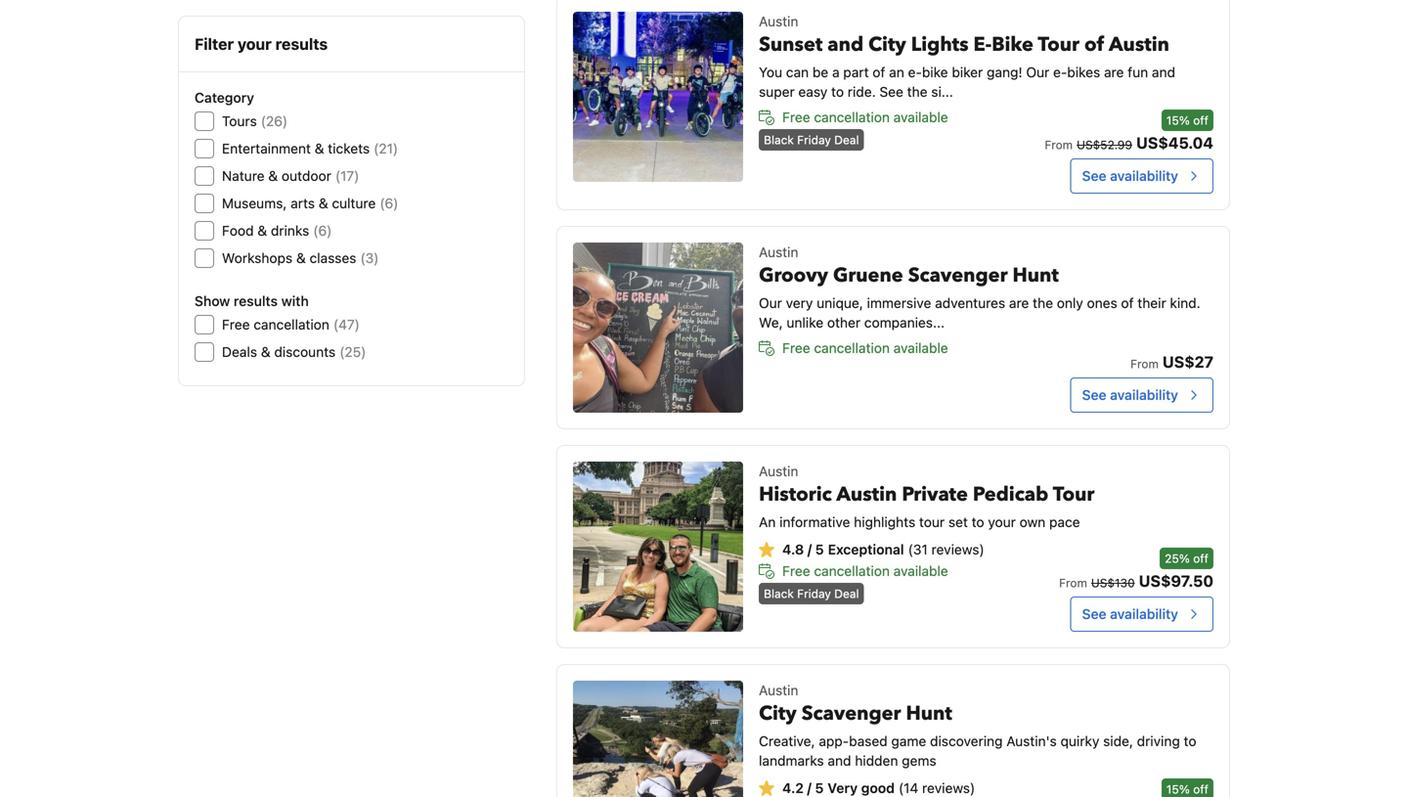 Task type: vqa. For each thing, say whether or not it's contained in the screenshot.
Departure
no



Task type: locate. For each thing, give the bounding box(es) containing it.
historic
[[759, 481, 832, 508]]

of left their
[[1122, 295, 1134, 311]]

0 horizontal spatial scavenger
[[802, 700, 901, 727]]

us$45.04
[[1137, 134, 1214, 152]]

food & drinks (6)
[[222, 223, 332, 239]]

1 horizontal spatial hunt
[[1013, 262, 1059, 289]]

an
[[889, 64, 905, 80]]

15% off
[[1167, 113, 1209, 127], [1167, 783, 1209, 796]]

2 deal from the top
[[835, 587, 859, 601]]

scavenger up adventures
[[909, 262, 1008, 289]]

austin groovy gruene scavenger hunt our very unique, immersive adventures are the only ones of their kind. we, unlike other companies...
[[759, 244, 1201, 331]]

black
[[764, 133, 794, 147], [764, 587, 794, 601]]

highlights
[[854, 514, 916, 530]]

kind.
[[1170, 295, 1201, 311]]

2 vertical spatial availability
[[1111, 606, 1179, 622]]

1 vertical spatial to
[[972, 514, 985, 530]]

availability down from us$27
[[1111, 387, 1179, 403]]

0 vertical spatial are
[[1104, 64, 1124, 80]]

nature & outdoor (17)
[[222, 168, 359, 184]]

2 vertical spatial free cancellation available
[[783, 563, 949, 579]]

0 horizontal spatial hunt
[[906, 700, 953, 727]]

our right gang!
[[1027, 64, 1050, 80]]

0 vertical spatial results
[[275, 35, 328, 53]]

3 off from the top
[[1194, 783, 1209, 796]]

friday down 4.8
[[798, 587, 831, 601]]

4.2 / 5 very good (14 reviews)
[[783, 780, 976, 796]]

1 vertical spatial (6)
[[313, 223, 332, 239]]

off for sunset and city lights e-bike tour of austin
[[1194, 113, 1209, 127]]

our
[[1027, 64, 1050, 80], [759, 295, 783, 311]]

1 availability from the top
[[1111, 168, 1179, 184]]

2 vertical spatial from
[[1060, 576, 1088, 590]]

deal down the ride.
[[835, 133, 859, 147]]

cancellation down exceptional
[[814, 563, 890, 579]]

(25)
[[340, 344, 366, 360]]

1 vertical spatial black
[[764, 587, 794, 601]]

1 vertical spatial black friday deal
[[764, 587, 859, 601]]

2 vertical spatial off
[[1194, 783, 1209, 796]]

& down "entertainment"
[[268, 168, 278, 184]]

reviews) right the "(14"
[[923, 780, 976, 796]]

0 vertical spatial 5
[[816, 541, 824, 558]]

0 vertical spatial the
[[908, 84, 928, 100]]

0 vertical spatial (6)
[[380, 195, 399, 211]]

& for discounts
[[261, 344, 271, 360]]

availability down from us$130 us$97.50
[[1111, 606, 1179, 622]]

to inside austin city scavenger hunt creative, app-based game discovering austin's quirky side, driving to landmarks and hidden gems
[[1184, 733, 1197, 749]]

deal down exceptional
[[835, 587, 859, 601]]

of left an
[[873, 64, 886, 80]]

0 horizontal spatial our
[[759, 295, 783, 311]]

& left tickets
[[315, 140, 324, 157]]

5 for 4.8 / 5
[[816, 541, 824, 558]]

1 horizontal spatial the
[[1033, 295, 1054, 311]]

1 vertical spatial see availability
[[1083, 387, 1179, 403]]

1 vertical spatial /
[[808, 780, 812, 796]]

(31
[[908, 541, 928, 558]]

see down us$130
[[1083, 606, 1107, 622]]

0 vertical spatial 15%
[[1167, 113, 1190, 127]]

5 for 4.2 / 5
[[815, 780, 824, 796]]

to right set at the right of page
[[972, 514, 985, 530]]

/ right the 4.2
[[808, 780, 812, 796]]

us$52.99
[[1077, 138, 1133, 152]]

austin for historic austin private pedicab tour
[[759, 463, 799, 479]]

see availability down from us$130 us$97.50
[[1083, 606, 1179, 622]]

(6) up classes
[[313, 223, 332, 239]]

your right filter
[[238, 35, 272, 53]]

tours (26)
[[222, 113, 288, 129]]

entertainment
[[222, 140, 311, 157]]

5 right 4.8
[[816, 541, 824, 558]]

2 vertical spatial available
[[894, 563, 949, 579]]

museums, arts & culture (6)
[[222, 195, 399, 211]]

2 off from the top
[[1194, 552, 1209, 565]]

tour up bikes
[[1038, 31, 1080, 58]]

tour inside austin sunset and city lights e-bike tour of austin you can be a part of an e-bike biker gang! our e-bikes are fun and super easy to ride. see the si...
[[1038, 31, 1080, 58]]

3 available from the top
[[894, 563, 949, 579]]

we,
[[759, 315, 783, 331]]

1 vertical spatial the
[[1033, 295, 1054, 311]]

your down pedicab
[[988, 514, 1016, 530]]

1 off from the top
[[1194, 113, 1209, 127]]

only
[[1057, 295, 1084, 311]]

0 horizontal spatial the
[[908, 84, 928, 100]]

scavenger
[[909, 262, 1008, 289], [802, 700, 901, 727]]

our inside the austin groovy gruene scavenger hunt our very unique, immersive adventures are the only ones of their kind. we, unlike other companies...
[[759, 295, 783, 311]]

see availability down from us$52.99 us$45.04
[[1083, 168, 1179, 184]]

are
[[1104, 64, 1124, 80], [1010, 295, 1029, 311]]

1 horizontal spatial (6)
[[380, 195, 399, 211]]

food
[[222, 223, 254, 239]]

0 vertical spatial black friday deal
[[764, 133, 859, 147]]

from left us$130
[[1060, 576, 1088, 590]]

austin
[[759, 13, 799, 29], [1109, 31, 1170, 58], [759, 244, 799, 260], [759, 463, 799, 479], [837, 481, 897, 508], [759, 682, 799, 698]]

workshops
[[222, 250, 293, 266]]

4.8
[[783, 541, 804, 558]]

0 vertical spatial /
[[808, 541, 812, 558]]

1 vertical spatial deal
[[835, 587, 859, 601]]

0 vertical spatial deal
[[835, 133, 859, 147]]

from inside from us$52.99 us$45.04
[[1045, 138, 1073, 152]]

1 horizontal spatial city
[[869, 31, 907, 58]]

1 horizontal spatial of
[[1085, 31, 1105, 58]]

& down drinks in the left top of the page
[[296, 250, 306, 266]]

e- right an
[[908, 64, 922, 80]]

from left us$52.99
[[1045, 138, 1073, 152]]

0 vertical spatial black
[[764, 133, 794, 147]]

tour up pace
[[1053, 481, 1095, 508]]

off for historic austin private pedicab tour
[[1194, 552, 1209, 565]]

are right adventures
[[1010, 295, 1029, 311]]

0 vertical spatial scavenger
[[909, 262, 1008, 289]]

1 horizontal spatial your
[[988, 514, 1016, 530]]

you
[[759, 64, 783, 80]]

2 vertical spatial see availability
[[1083, 606, 1179, 622]]

austin up sunset
[[759, 13, 799, 29]]

1 vertical spatial off
[[1194, 552, 1209, 565]]

0 horizontal spatial city
[[759, 700, 797, 727]]

are inside austin sunset and city lights e-bike tour of austin you can be a part of an e-bike biker gang! our e-bikes are fun and super easy to ride. see the si...
[[1104, 64, 1124, 80]]

super
[[759, 84, 795, 100]]

austin inside austin city scavenger hunt creative, app-based game discovering austin's quirky side, driving to landmarks and hidden gems
[[759, 682, 799, 698]]

gems
[[902, 753, 937, 769]]

0 horizontal spatial to
[[832, 84, 844, 100]]

entertainment & tickets (21)
[[222, 140, 398, 157]]

0 vertical spatial 15% off
[[1167, 113, 1209, 127]]

0 vertical spatial city
[[869, 31, 907, 58]]

e- right gang!
[[1054, 64, 1068, 80]]

2 see availability from the top
[[1083, 387, 1179, 403]]

1 black friday deal from the top
[[764, 133, 859, 147]]

see down us$52.99
[[1083, 168, 1107, 184]]

& right food
[[258, 223, 267, 239]]

show results with
[[195, 293, 309, 309]]

1 horizontal spatial are
[[1104, 64, 1124, 80]]

1 vertical spatial your
[[988, 514, 1016, 530]]

cancellation down the ride.
[[814, 109, 890, 125]]

& right deals
[[261, 344, 271, 360]]

0 vertical spatial tour
[[1038, 31, 1080, 58]]

austin inside the austin groovy gruene scavenger hunt our very unique, immersive adventures are the only ones of their kind. we, unlike other companies...
[[759, 244, 799, 260]]

availability
[[1111, 168, 1179, 184], [1111, 387, 1179, 403], [1111, 606, 1179, 622]]

see availability down from us$27
[[1083, 387, 1179, 403]]

your
[[238, 35, 272, 53], [988, 514, 1016, 530]]

1 vertical spatial results
[[234, 293, 278, 309]]

hunt up only
[[1013, 262, 1059, 289]]

to inside the austin historic austin private pedicab tour an informative highlights tour set to your own pace
[[972, 514, 985, 530]]

1 vertical spatial 5
[[815, 780, 824, 796]]

to right "driving"
[[1184, 733, 1197, 749]]

sunset
[[759, 31, 823, 58]]

2 horizontal spatial of
[[1122, 295, 1134, 311]]

0 vertical spatial hunt
[[1013, 262, 1059, 289]]

& for outdoor
[[268, 168, 278, 184]]

0 vertical spatial availability
[[1111, 168, 1179, 184]]

adventures
[[935, 295, 1006, 311]]

hunt up game
[[906, 700, 953, 727]]

see down an
[[880, 84, 904, 100]]

black friday deal down 4.8
[[764, 587, 859, 601]]

and inside austin city scavenger hunt creative, app-based game discovering austin's quirky side, driving to landmarks and hidden gems
[[828, 753, 852, 769]]

(6) right culture
[[380, 195, 399, 211]]

city up an
[[869, 31, 907, 58]]

see for hunt
[[1083, 387, 1107, 403]]

1 vertical spatial friday
[[798, 587, 831, 601]]

1 vertical spatial of
[[873, 64, 886, 80]]

/ right 4.8
[[808, 541, 812, 558]]

austin up creative,
[[759, 682, 799, 698]]

5
[[816, 541, 824, 558], [815, 780, 824, 796]]

2 / from the top
[[808, 780, 812, 796]]

free down 'easy'
[[783, 109, 811, 125]]

/
[[808, 541, 812, 558], [808, 780, 812, 796]]

2 free cancellation available from the top
[[783, 340, 949, 356]]

see availability for sunset and city lights e-bike tour of austin
[[1083, 168, 1179, 184]]

1 vertical spatial 15% off
[[1167, 783, 1209, 796]]

0 vertical spatial available
[[894, 109, 949, 125]]

5 left very
[[815, 780, 824, 796]]

3 availability from the top
[[1111, 606, 1179, 622]]

2 vertical spatial of
[[1122, 295, 1134, 311]]

15% up the us$45.04 at the right
[[1167, 113, 1190, 127]]

austin city scavenger hunt creative, app-based game discovering austin's quirky side, driving to landmarks and hidden gems
[[759, 682, 1197, 769]]

0 horizontal spatial are
[[1010, 295, 1029, 311]]

see
[[880, 84, 904, 100], [1083, 168, 1107, 184], [1083, 387, 1107, 403], [1083, 606, 1107, 622]]

1 5 from the top
[[816, 541, 824, 558]]

1 e- from the left
[[908, 64, 922, 80]]

0 vertical spatial off
[[1194, 113, 1209, 127]]

1 vertical spatial free cancellation available
[[783, 340, 949, 356]]

& right arts at left top
[[319, 195, 328, 211]]

available
[[894, 109, 949, 125], [894, 340, 949, 356], [894, 563, 949, 579]]

of up bikes
[[1085, 31, 1105, 58]]

see down ones on the top right of page
[[1083, 387, 1107, 403]]

and
[[828, 31, 864, 58], [1152, 64, 1176, 80], [828, 753, 852, 769]]

1 vertical spatial available
[[894, 340, 949, 356]]

see availability
[[1083, 168, 1179, 184], [1083, 387, 1179, 403], [1083, 606, 1179, 622]]

2 vertical spatial to
[[1184, 733, 1197, 749]]

0 vertical spatial our
[[1027, 64, 1050, 80]]

1 horizontal spatial scavenger
[[909, 262, 1008, 289]]

fun
[[1128, 64, 1149, 80]]

the
[[908, 84, 928, 100], [1033, 295, 1054, 311]]

free cancellation available down other at the right top of the page
[[783, 340, 949, 356]]

scavenger up based
[[802, 700, 901, 727]]

free cancellation available down exceptional
[[783, 563, 949, 579]]

black down super at the right of the page
[[764, 133, 794, 147]]

tour
[[1038, 31, 1080, 58], [1053, 481, 1095, 508]]

a
[[833, 64, 840, 80]]

1 vertical spatial reviews)
[[923, 780, 976, 796]]

from left us$27
[[1131, 357, 1159, 371]]

and right fun
[[1152, 64, 1176, 80]]

discounts
[[274, 344, 336, 360]]

deal
[[835, 133, 859, 147], [835, 587, 859, 601]]

1 horizontal spatial e-
[[1054, 64, 1068, 80]]

15% off up the us$45.04 at the right
[[1167, 113, 1209, 127]]

from inside from us$130 us$97.50
[[1060, 576, 1088, 590]]

of inside the austin groovy gruene scavenger hunt our very unique, immersive adventures are the only ones of their kind. we, unlike other companies...
[[1122, 295, 1134, 311]]

& for classes
[[296, 250, 306, 266]]

0 vertical spatial free cancellation available
[[783, 109, 949, 125]]

0 vertical spatial to
[[832, 84, 844, 100]]

from inside from us$27
[[1131, 357, 1159, 371]]

1 vertical spatial 15%
[[1167, 783, 1190, 796]]

reviews) down set at the right of page
[[932, 541, 985, 558]]

2 vertical spatial and
[[828, 753, 852, 769]]

our up we,
[[759, 295, 783, 311]]

0 horizontal spatial your
[[238, 35, 272, 53]]

1 vertical spatial availability
[[1111, 387, 1179, 403]]

15% down "driving"
[[1167, 783, 1190, 796]]

hidden
[[855, 753, 898, 769]]

(6)
[[380, 195, 399, 211], [313, 223, 332, 239]]

2 5 from the top
[[815, 780, 824, 796]]

available down companies...
[[894, 340, 949, 356]]

black down 4.8
[[764, 587, 794, 601]]

from
[[1045, 138, 1073, 152], [1131, 357, 1159, 371], [1060, 576, 1088, 590]]

free
[[783, 109, 811, 125], [222, 316, 250, 333], [783, 340, 811, 356], [783, 563, 811, 579]]

us$130
[[1092, 576, 1135, 590]]

black friday deal down 'easy'
[[764, 133, 859, 147]]

and down app-
[[828, 753, 852, 769]]

city inside austin city scavenger hunt creative, app-based game discovering austin's quirky side, driving to landmarks and hidden gems
[[759, 700, 797, 727]]

austin sunset and city lights e-bike tour of austin you can be a part of an e-bike biker gang! our e-bikes are fun and super easy to ride. see the si...
[[759, 13, 1176, 100]]

1 / from the top
[[808, 541, 812, 558]]

0 vertical spatial friday
[[798, 133, 831, 147]]

1 vertical spatial our
[[759, 295, 783, 311]]

black friday deal
[[764, 133, 859, 147], [764, 587, 859, 601]]

the left si...
[[908, 84, 928, 100]]

part
[[844, 64, 869, 80]]

0 vertical spatial from
[[1045, 138, 1073, 152]]

the left only
[[1033, 295, 1054, 311]]

2 horizontal spatial to
[[1184, 733, 1197, 749]]

free down unlike
[[783, 340, 811, 356]]

1 vertical spatial hunt
[[906, 700, 953, 727]]

1 horizontal spatial our
[[1027, 64, 1050, 80]]

austin up historic
[[759, 463, 799, 479]]

0 horizontal spatial of
[[873, 64, 886, 80]]

unlike
[[787, 315, 824, 331]]

discovering
[[930, 733, 1003, 749]]

groovy gruene scavenger hunt image
[[573, 243, 744, 413]]

1 friday from the top
[[798, 133, 831, 147]]

and up "a"
[[828, 31, 864, 58]]

1 vertical spatial city
[[759, 700, 797, 727]]

friday down 'easy'
[[798, 133, 831, 147]]

free cancellation available down the ride.
[[783, 109, 949, 125]]

1 vertical spatial are
[[1010, 295, 1029, 311]]

2 available from the top
[[894, 340, 949, 356]]

availability for sunset and city lights e-bike tour of austin
[[1111, 168, 1179, 184]]

1 see availability from the top
[[1083, 168, 1179, 184]]

0 horizontal spatial e-
[[908, 64, 922, 80]]

available down (31
[[894, 563, 949, 579]]

to down "a"
[[832, 84, 844, 100]]

1 vertical spatial from
[[1131, 357, 1159, 371]]

1 vertical spatial scavenger
[[802, 700, 901, 727]]

are left fun
[[1104, 64, 1124, 80]]

1 horizontal spatial to
[[972, 514, 985, 530]]

scavenger inside austin city scavenger hunt creative, app-based game discovering austin's quirky side, driving to landmarks and hidden gems
[[802, 700, 901, 727]]

0 vertical spatial see availability
[[1083, 168, 1179, 184]]

availability down from us$52.99 us$45.04
[[1111, 168, 1179, 184]]

15% off down "driving"
[[1167, 783, 1209, 796]]

austin up groovy
[[759, 244, 799, 260]]

austin for groovy gruene scavenger hunt
[[759, 244, 799, 260]]

2 availability from the top
[[1111, 387, 1179, 403]]

see inside austin sunset and city lights e-bike tour of austin you can be a part of an e-bike biker gang! our e-bikes are fun and super easy to ride. see the si...
[[880, 84, 904, 100]]

tour inside the austin historic austin private pedicab tour an informative highlights tour set to your own pace
[[1053, 481, 1095, 508]]

1 vertical spatial tour
[[1053, 481, 1095, 508]]

available down si...
[[894, 109, 949, 125]]

3 see availability from the top
[[1083, 606, 1179, 622]]

city up creative,
[[759, 700, 797, 727]]

free down 4.8
[[783, 563, 811, 579]]

/ for 4.8
[[808, 541, 812, 558]]

pedicab
[[973, 481, 1049, 508]]

results left with
[[234, 293, 278, 309]]

results up (26)
[[275, 35, 328, 53]]

deals
[[222, 344, 257, 360]]

1 black from the top
[[764, 133, 794, 147]]

biker
[[952, 64, 983, 80]]

informative
[[780, 514, 851, 530]]

1 vertical spatial and
[[1152, 64, 1176, 80]]

cancellation
[[814, 109, 890, 125], [254, 316, 330, 333], [814, 340, 890, 356], [814, 563, 890, 579]]



Task type: describe. For each thing, give the bounding box(es) containing it.
see for pedicab
[[1083, 606, 1107, 622]]

from for e-
[[1045, 138, 1073, 152]]

city inside austin sunset and city lights e-bike tour of austin you can be a part of an e-bike biker gang! our e-bikes are fun and super easy to ride. see the si...
[[869, 31, 907, 58]]

austin historic austin private pedicab tour an informative highlights tour set to your own pace
[[759, 463, 1095, 530]]

1 15% from the top
[[1167, 113, 1190, 127]]

own
[[1020, 514, 1046, 530]]

other
[[828, 315, 861, 331]]

& for drinks
[[258, 223, 267, 239]]

workshops & classes (3)
[[222, 250, 379, 266]]

(3)
[[360, 250, 379, 266]]

the inside austin sunset and city lights e-bike tour of austin you can be a part of an e-bike biker gang! our e-bikes are fun and super easy to ride. see the si...
[[908, 84, 928, 100]]

from us$52.99 us$45.04
[[1045, 134, 1214, 152]]

see for lights
[[1083, 168, 1107, 184]]

free cancellation (47)
[[222, 316, 360, 333]]

bikes
[[1068, 64, 1101, 80]]

hunt inside austin city scavenger hunt creative, app-based game discovering austin's quirky side, driving to landmarks and hidden gems
[[906, 700, 953, 727]]

tickets
[[328, 140, 370, 157]]

your inside the austin historic austin private pedicab tour an informative highlights tour set to your own pace
[[988, 514, 1016, 530]]

1 deal from the top
[[835, 133, 859, 147]]

classes
[[310, 250, 357, 266]]

2 black friday deal from the top
[[764, 587, 859, 601]]

25% off
[[1165, 552, 1209, 565]]

category
[[195, 90, 254, 106]]

very
[[786, 295, 813, 311]]

e-
[[974, 31, 992, 58]]

side,
[[1104, 733, 1134, 749]]

show
[[195, 293, 230, 309]]

very
[[828, 780, 858, 796]]

based
[[849, 733, 888, 749]]

see availability for historic austin private pedicab tour
[[1083, 606, 1179, 622]]

our inside austin sunset and city lights e-bike tour of austin you can be a part of an e-bike biker gang! our e-bikes are fun and super easy to ride. see the si...
[[1027, 64, 1050, 80]]

bike
[[922, 64, 949, 80]]

are inside the austin groovy gruene scavenger hunt our very unique, immersive adventures are the only ones of their kind. we, unlike other companies...
[[1010, 295, 1029, 311]]

tours
[[222, 113, 257, 129]]

0 vertical spatial of
[[1085, 31, 1105, 58]]

0 vertical spatial your
[[238, 35, 272, 53]]

pace
[[1050, 514, 1081, 530]]

good
[[862, 780, 895, 796]]

2 friday from the top
[[798, 587, 831, 601]]

filter your results
[[195, 35, 328, 53]]

austin up "highlights" at the right bottom of the page
[[837, 481, 897, 508]]

private
[[902, 481, 968, 508]]

sunset and city lights e-bike tour of austin image
[[573, 12, 744, 182]]

be
[[813, 64, 829, 80]]

austin's
[[1007, 733, 1057, 749]]

game
[[892, 733, 927, 749]]

easy
[[799, 84, 828, 100]]

an
[[759, 514, 776, 530]]

outdoor
[[282, 168, 331, 184]]

historic austin private pedicab tour image
[[573, 462, 744, 632]]

availability for groovy gruene scavenger hunt
[[1111, 387, 1179, 403]]

austin for city scavenger hunt
[[759, 682, 799, 698]]

gang!
[[987, 64, 1023, 80]]

hunt inside the austin groovy gruene scavenger hunt our very unique, immersive adventures are the only ones of their kind. we, unlike other companies...
[[1013, 262, 1059, 289]]

2 15% off from the top
[[1167, 783, 1209, 796]]

0 vertical spatial reviews)
[[932, 541, 985, 558]]

app-
[[819, 733, 849, 749]]

bike
[[992, 31, 1034, 58]]

scavenger inside the austin groovy gruene scavenger hunt our very unique, immersive adventures are the only ones of their kind. we, unlike other companies...
[[909, 262, 1008, 289]]

from us$27
[[1131, 353, 1214, 371]]

4.2
[[783, 780, 804, 796]]

(21)
[[374, 140, 398, 157]]

drinks
[[271, 223, 309, 239]]

free up deals
[[222, 316, 250, 333]]

city scavenger hunt image
[[573, 681, 744, 797]]

ride.
[[848, 84, 876, 100]]

exceptional
[[828, 541, 905, 558]]

museums,
[[222, 195, 287, 211]]

groovy
[[759, 262, 829, 289]]

0 vertical spatial and
[[828, 31, 864, 58]]

cancellation down with
[[254, 316, 330, 333]]

from for tour
[[1060, 576, 1088, 590]]

1 15% off from the top
[[1167, 113, 1209, 127]]

the inside the austin groovy gruene scavenger hunt our very unique, immersive adventures are the only ones of their kind. we, unlike other companies...
[[1033, 295, 1054, 311]]

(14
[[899, 780, 919, 796]]

gruene
[[833, 262, 904, 289]]

0 horizontal spatial (6)
[[313, 223, 332, 239]]

arts
[[291, 195, 315, 211]]

/ for 4.2
[[808, 780, 812, 796]]

3 free cancellation available from the top
[[783, 563, 949, 579]]

4.8 / 5 exceptional (31 reviews)
[[783, 541, 985, 558]]

us$97.50
[[1139, 572, 1214, 590]]

2 e- from the left
[[1054, 64, 1068, 80]]

can
[[786, 64, 809, 80]]

availability for historic austin private pedicab tour
[[1111, 606, 1179, 622]]

with
[[281, 293, 309, 309]]

(47)
[[333, 316, 360, 333]]

austin for sunset and city lights e-bike tour of austin
[[759, 13, 799, 29]]

unique,
[[817, 295, 864, 311]]

culture
[[332, 195, 376, 211]]

25%
[[1165, 552, 1190, 565]]

2 black from the top
[[764, 587, 794, 601]]

cancellation down other at the right top of the page
[[814, 340, 890, 356]]

tour
[[920, 514, 945, 530]]

(26)
[[261, 113, 288, 129]]

ones
[[1087, 295, 1118, 311]]

their
[[1138, 295, 1167, 311]]

deals & discounts (25)
[[222, 344, 366, 360]]

see availability for groovy gruene scavenger hunt
[[1083, 387, 1179, 403]]

(17)
[[335, 168, 359, 184]]

creative,
[[759, 733, 815, 749]]

1 available from the top
[[894, 109, 949, 125]]

landmarks
[[759, 753, 824, 769]]

nature
[[222, 168, 265, 184]]

companies...
[[865, 315, 945, 331]]

1 free cancellation available from the top
[[783, 109, 949, 125]]

2 15% from the top
[[1167, 783, 1190, 796]]

& for tickets
[[315, 140, 324, 157]]

austin up fun
[[1109, 31, 1170, 58]]

filter
[[195, 35, 234, 53]]

set
[[949, 514, 968, 530]]

immersive
[[867, 295, 932, 311]]

lights
[[911, 31, 969, 58]]

to inside austin sunset and city lights e-bike tour of austin you can be a part of an e-bike biker gang! our e-bikes are fun and super easy to ride. see the si...
[[832, 84, 844, 100]]

us$27
[[1163, 353, 1214, 371]]

driving
[[1137, 733, 1181, 749]]



